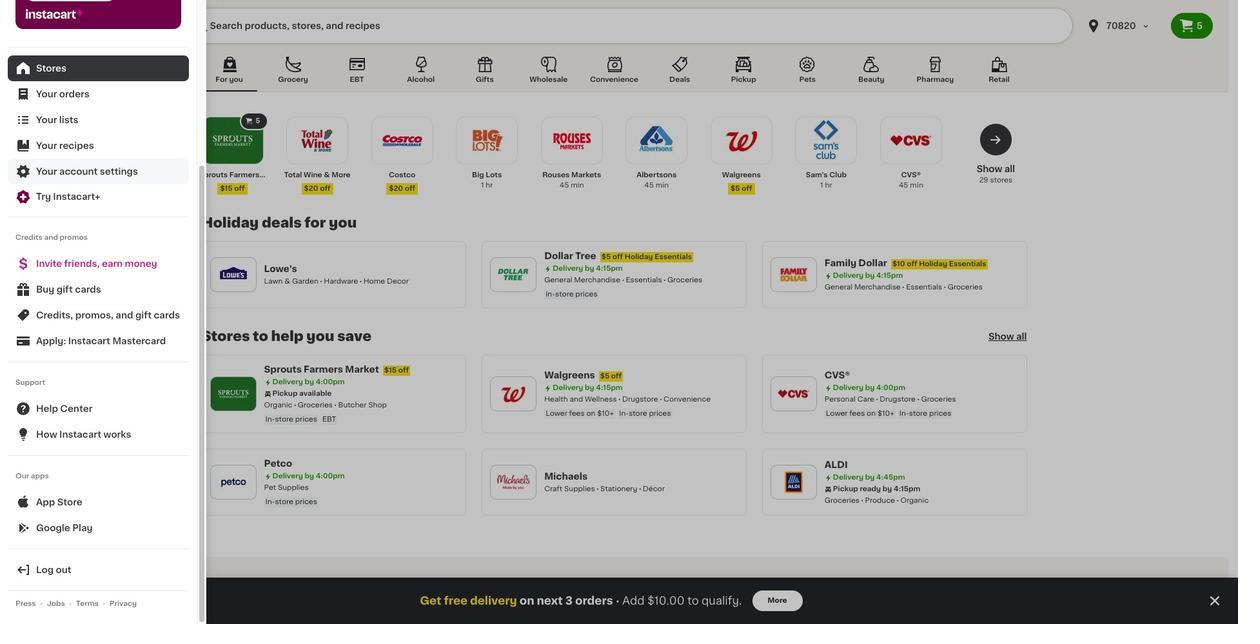 Task type: vqa. For each thing, say whether or not it's contained in the screenshot.
+ within the Filipino Ensaymada Recipe + Buttercream Topping
no



Task type: locate. For each thing, give the bounding box(es) containing it.
wholesale button
[[521, 54, 576, 92]]

on down wellness
[[587, 410, 596, 417]]

you right for
[[329, 216, 357, 230]]

and for credits
[[44, 234, 58, 241]]

1 vertical spatial all
[[1016, 332, 1027, 341]]

45 for albertsons 45 min
[[644, 182, 654, 189]]

instacart inside support element
[[59, 430, 101, 439]]

1 horizontal spatial stores
[[202, 330, 250, 343]]

health and wellness drugstore convenience
[[544, 396, 711, 403]]

1 horizontal spatial general
[[825, 284, 853, 291]]

alcohol button
[[393, 54, 449, 92]]

to inside tab panel
[[253, 330, 268, 343]]

fees down health and wellness drugstore convenience in the bottom of the page
[[569, 410, 585, 417]]

general merchandise essentials groceries down $10
[[825, 284, 983, 291]]

to right the $10.00
[[687, 596, 699, 606]]

1
[[481, 182, 484, 189], [820, 182, 823, 189]]

stores inside welcome dialog
[[36, 64, 66, 73]]

lower fees on $10+ in-store prices
[[546, 410, 671, 417], [826, 410, 951, 417]]

0 horizontal spatial ebt
[[322, 416, 336, 423]]

instacart down promos,
[[68, 337, 110, 346]]

1 horizontal spatial in-store prices
[[546, 291, 598, 298]]

1 horizontal spatial 45
[[644, 182, 654, 189]]

1 horizontal spatial pickup
[[731, 76, 756, 83]]

pickup left pets
[[731, 76, 756, 83]]

gift up mastercard
[[135, 311, 152, 320]]

how instacart works
[[36, 430, 131, 439]]

holiday right tree
[[625, 253, 653, 261]]

orders left •
[[575, 596, 613, 606]]

for you button
[[202, 54, 257, 92]]

0 horizontal spatial walgreens $5 off
[[544, 371, 622, 380]]

cvs® for cvs® 45 min
[[901, 172, 921, 179]]

1 horizontal spatial market
[[345, 365, 379, 374]]

1 horizontal spatial &
[[324, 172, 330, 179]]

general merchandise essentials groceries for family dollar
[[825, 284, 983, 291]]

0 vertical spatial sprouts
[[199, 172, 228, 179]]

0 vertical spatial instacart
[[68, 337, 110, 346]]

available
[[299, 390, 332, 397]]

1 down sam's
[[820, 182, 823, 189]]

0 horizontal spatial on
[[520, 596, 534, 606]]

dollar tree $5 off holiday essentials
[[544, 252, 692, 261]]

beauty button
[[844, 54, 899, 92]]

delivery by 4:15pm down family
[[833, 272, 903, 279]]

prices down pet supplies
[[295, 499, 317, 506]]

$20 down wine
[[304, 185, 318, 192]]

stores left help
[[202, 330, 250, 343]]

prices down organic groceries butcher shop
[[295, 416, 317, 423]]

0 vertical spatial all
[[1005, 164, 1015, 173]]

organic groceries butcher shop
[[264, 402, 387, 409]]

0 vertical spatial farmers
[[229, 172, 259, 179]]

0 vertical spatial market
[[261, 172, 287, 179]]

2 horizontal spatial on
[[867, 410, 876, 417]]

money
[[125, 259, 157, 268]]

& right lawn
[[285, 278, 290, 285]]

& inside lowe's lawn & garden hardware home decor
[[285, 278, 290, 285]]

club
[[830, 172, 847, 179]]

1 vertical spatial orders
[[575, 596, 613, 606]]

0 horizontal spatial stores
[[36, 64, 66, 73]]

1 inside the sam's club 1 hr
[[820, 182, 823, 189]]

market down save
[[345, 365, 379, 374]]

gift right buy
[[57, 285, 73, 294]]

0 horizontal spatial min
[[571, 182, 584, 189]]

gifts button
[[457, 54, 513, 92]]

0 horizontal spatial convenience
[[590, 76, 639, 83]]

0 vertical spatial cvs®
[[901, 172, 921, 179]]

ebt inside 'button'
[[350, 76, 364, 83]]

4:15pm down 4:45pm
[[894, 486, 921, 493]]

all inside show all 29 stores
[[1005, 164, 1015, 173]]

delivery by 4:00pm up care
[[833, 384, 905, 391]]

orders inside get free delivery on next 3 orders • add $10.00 to qualify.
[[575, 596, 613, 606]]

off inside total wine & more $20 off
[[320, 185, 331, 192]]

2 horizontal spatial holiday
[[919, 261, 947, 268]]

1 $20 from the left
[[304, 185, 318, 192]]

1 horizontal spatial cards
[[154, 311, 180, 320]]

45 inside albertsons 45 min
[[644, 182, 654, 189]]

stores inside tab panel
[[202, 330, 250, 343]]

show for show all 29 stores
[[977, 164, 1002, 173]]

1 your from the top
[[36, 90, 57, 99]]

1 inside the big lots 1 hr
[[481, 182, 484, 189]]

drugstore right wellness
[[622, 396, 658, 403]]

delivery by 4:15pm down tree
[[553, 265, 623, 272]]

0 horizontal spatial merchandise
[[574, 277, 620, 284]]

merchandise for dollar tree
[[574, 277, 620, 284]]

big
[[472, 172, 484, 179]]

4:00pm for cvs®
[[876, 384, 905, 391]]

1 horizontal spatial general merchandise essentials groceries
[[825, 284, 983, 291]]

lower fees on $10+ in-store prices down personal care drugstore groceries
[[826, 410, 951, 417]]

gift
[[57, 285, 73, 294], [135, 311, 152, 320]]

show
[[977, 164, 1002, 173], [989, 332, 1014, 341]]

more right qualify. at the bottom right of the page
[[768, 597, 787, 604]]

fees for care
[[850, 410, 865, 417]]

1 hr from the left
[[486, 182, 493, 189]]

your account settings
[[36, 167, 138, 176]]

1 horizontal spatial $15
[[384, 367, 397, 374]]

0 horizontal spatial $20
[[304, 185, 318, 192]]

your account settings link
[[8, 159, 189, 184]]

2 lower fees on $10+ in-store prices from the left
[[826, 410, 951, 417]]

more right wine
[[332, 172, 351, 179]]

hr down club at the right top
[[825, 182, 832, 189]]

3 min from the left
[[910, 182, 923, 189]]

1 horizontal spatial lower fees on $10+ in-store prices
[[826, 410, 951, 417]]

ebt inside tab panel
[[322, 416, 336, 423]]

$5
[[731, 185, 740, 192], [602, 253, 611, 261], [600, 373, 610, 380]]

1 down big
[[481, 182, 484, 189]]

supplies down "michaels"
[[564, 486, 595, 493]]

4:15pm down $10
[[876, 272, 903, 279]]

0 horizontal spatial $15
[[220, 185, 233, 192]]

4:15pm up wellness
[[596, 384, 623, 391]]

merchandise down tree
[[574, 277, 620, 284]]

center
[[60, 404, 92, 413]]

2 lower from the left
[[826, 410, 848, 417]]

45 inside rouses markets 45 min
[[560, 182, 569, 189]]

organic
[[264, 402, 292, 409], [901, 497, 929, 504]]

1 horizontal spatial all
[[1016, 332, 1027, 341]]

1 lower fees on $10+ in-store prices from the left
[[546, 410, 671, 417]]

1 vertical spatial instacart
[[59, 430, 101, 439]]

0 vertical spatial walgreens
[[722, 172, 761, 179]]

1 horizontal spatial orders
[[575, 596, 613, 606]]

for
[[216, 76, 227, 83]]

0 horizontal spatial 5
[[256, 117, 260, 124]]

pickup inside "button"
[[731, 76, 756, 83]]

45 inside cvs® 45 min
[[899, 182, 908, 189]]

3 your from the top
[[36, 141, 57, 150]]

2 horizontal spatial and
[[570, 396, 583, 403]]

your up try
[[36, 167, 57, 176]]

cards inside the credits, promos, and gift cards link
[[154, 311, 180, 320]]

invite friends, earn money
[[36, 259, 157, 268]]

0 horizontal spatial lower
[[546, 410, 567, 417]]

farmers up available
[[304, 365, 343, 374]]

·
[[40, 600, 43, 608], [69, 600, 72, 608], [103, 600, 105, 608]]

min
[[571, 182, 584, 189], [656, 182, 669, 189], [910, 182, 923, 189]]

hardware
[[324, 278, 358, 285]]

apply: instacart mastercard
[[36, 337, 166, 346]]

pharmacy
[[917, 76, 954, 83]]

store
[[555, 291, 574, 298], [629, 410, 647, 417], [909, 410, 928, 417], [275, 416, 293, 423], [275, 499, 293, 506]]

all inside popup button
[[1016, 332, 1027, 341]]

1 horizontal spatial and
[[116, 311, 133, 320]]

holiday inside the dollar tree $5 off holiday essentials
[[625, 253, 653, 261]]

4:15pm for dollar
[[876, 272, 903, 279]]

$10+ for wellness
[[597, 410, 614, 417]]

1 vertical spatial show
[[989, 332, 1014, 341]]

instacart
[[68, 337, 110, 346], [59, 430, 101, 439]]

holiday for family
[[919, 261, 947, 268]]

0 vertical spatial organic
[[264, 402, 292, 409]]

walgreens $5 off
[[722, 172, 761, 192], [544, 371, 622, 380]]

4:00pm up personal care drugstore groceries
[[876, 384, 905, 391]]

2 horizontal spatial 45
[[899, 182, 908, 189]]

invite
[[36, 259, 62, 268]]

2 horizontal spatial pickup
[[833, 486, 858, 493]]

1 horizontal spatial convenience
[[664, 396, 711, 403]]

stores link
[[8, 55, 189, 81]]

pickup left ready
[[833, 486, 858, 493]]

off inside the dollar tree $5 off holiday essentials
[[613, 253, 623, 261]]

& right wine
[[324, 172, 330, 179]]

google play link
[[8, 515, 189, 541]]

and right credits on the top of the page
[[44, 234, 58, 241]]

your recipes link
[[8, 133, 189, 159]]

farmers
[[229, 172, 259, 179], [304, 365, 343, 374]]

convenience inside button
[[590, 76, 639, 83]]

$20 inside the costco $20 off
[[389, 185, 403, 192]]

in-store prices for delivery by 4:15pm
[[546, 291, 598, 298]]

0 horizontal spatial all
[[1005, 164, 1015, 173]]

supplies right the pet on the bottom
[[278, 484, 309, 491]]

1 · from the left
[[40, 600, 43, 608]]

ebt left alcohol
[[350, 76, 364, 83]]

1 horizontal spatial to
[[687, 596, 699, 606]]

2 fees from the left
[[850, 410, 865, 417]]

1 horizontal spatial ·
[[69, 600, 72, 608]]

1 min from the left
[[571, 182, 584, 189]]

lower for health
[[546, 410, 567, 417]]

2 vertical spatial $5
[[600, 373, 610, 380]]

1 horizontal spatial $10+
[[878, 410, 894, 417]]

2 vertical spatial you
[[307, 330, 334, 343]]

albertsons
[[637, 172, 677, 179]]

holiday inside family dollar $10 off holiday essentials
[[919, 261, 947, 268]]

pickup available
[[272, 390, 332, 397]]

1 horizontal spatial merchandise
[[854, 284, 901, 291]]

min for albertsons 45 min
[[656, 182, 669, 189]]

holiday
[[202, 216, 259, 230], [625, 253, 653, 261], [919, 261, 947, 268]]

1 for sam's
[[820, 182, 823, 189]]

1 horizontal spatial $20
[[389, 185, 403, 192]]

dollar left tree
[[544, 252, 573, 261]]

prices down tree
[[575, 291, 598, 298]]

$10+ for drugstore
[[878, 410, 894, 417]]

1 vertical spatial you
[[329, 216, 357, 230]]

0 horizontal spatial farmers
[[229, 172, 259, 179]]

1 vertical spatial pickup
[[272, 390, 298, 397]]

stores up your orders
[[36, 64, 66, 73]]

0 vertical spatial to
[[253, 330, 268, 343]]

help
[[271, 330, 304, 343]]

how
[[36, 430, 57, 439]]

and
[[44, 234, 58, 241], [116, 311, 133, 320], [570, 396, 583, 403]]

more
[[332, 172, 351, 179], [768, 597, 787, 604]]

2 min from the left
[[656, 182, 669, 189]]

1 1 from the left
[[481, 182, 484, 189]]

orders inside welcome dialog
[[59, 90, 90, 99]]

hr inside the big lots 1 hr
[[486, 182, 493, 189]]

in-store prices
[[546, 291, 598, 298], [265, 499, 317, 506]]

4:00pm down in-store prices ebt
[[316, 473, 345, 480]]

4:00pm
[[316, 379, 345, 386], [876, 384, 905, 391], [316, 473, 345, 480]]

1 vertical spatial cvs®
[[825, 371, 850, 380]]

2 1 from the left
[[820, 182, 823, 189]]

buy gift cards link
[[8, 277, 189, 302]]

0 horizontal spatial orders
[[59, 90, 90, 99]]

show all
[[989, 332, 1027, 341]]

0 horizontal spatial cvs®
[[825, 371, 850, 380]]

delivery by 4:00pm up pet supplies
[[272, 473, 345, 480]]

hr down lots
[[486, 182, 493, 189]]

google
[[36, 524, 70, 533]]

fees for and
[[569, 410, 585, 417]]

groceries produce organic
[[825, 497, 929, 504]]

1 vertical spatial cards
[[154, 311, 180, 320]]

2 horizontal spatial ·
[[103, 600, 105, 608]]

try instacart+ image
[[15, 189, 31, 204]]

& inside total wine & more $20 off
[[324, 172, 330, 179]]

cards down the friends, in the top left of the page
[[75, 285, 101, 294]]

0 vertical spatial pickup
[[731, 76, 756, 83]]

1 vertical spatial sprouts
[[264, 365, 302, 374]]

instacart inside button
[[68, 337, 110, 346]]

1 horizontal spatial drugstore
[[880, 396, 916, 403]]

stores for stores to help you save
[[202, 330, 250, 343]]

essentials inside family dollar $10 off holiday essentials
[[949, 261, 986, 268]]

1 horizontal spatial hr
[[825, 182, 832, 189]]

stores
[[990, 177, 1013, 184]]

our apps
[[15, 473, 49, 480]]

1 vertical spatial more
[[768, 597, 787, 604]]

convenience
[[590, 76, 639, 83], [664, 396, 711, 403]]

1 horizontal spatial organic
[[901, 497, 929, 504]]

$20 inside total wine & more $20 off
[[304, 185, 318, 192]]

2 hr from the left
[[825, 182, 832, 189]]

0 horizontal spatial and
[[44, 234, 58, 241]]

1 45 from the left
[[560, 182, 569, 189]]

delivery by 4:15pm for dollar
[[833, 272, 903, 279]]

3 · from the left
[[103, 600, 105, 608]]

0 vertical spatial ebt
[[350, 76, 364, 83]]

1 vertical spatial $15
[[384, 367, 397, 374]]

your for your account settings
[[36, 167, 57, 176]]

cvs®
[[901, 172, 921, 179], [825, 371, 850, 380]]

· right terms
[[103, 600, 105, 608]]

your for your recipes
[[36, 141, 57, 150]]

markets
[[571, 172, 601, 179]]

0 horizontal spatial general
[[544, 277, 572, 284]]

orders up 'lists'
[[59, 90, 90, 99]]

lower fees on $10+ in-store prices down wellness
[[546, 410, 671, 417]]

apply:
[[36, 337, 66, 346]]

welcome dialog
[[0, 0, 206, 624]]

2 45 from the left
[[644, 182, 654, 189]]

farmers inside sprouts farmers market $15 off
[[229, 172, 259, 179]]

to inside get free delivery on next 3 orders • add $10.00 to qualify.
[[687, 596, 699, 606]]

0 vertical spatial stores
[[36, 64, 66, 73]]

general merchandise essentials groceries for dollar tree
[[544, 277, 702, 284]]

2 horizontal spatial min
[[910, 182, 923, 189]]

merchandise for family dollar
[[854, 284, 901, 291]]

1 vertical spatial stores
[[202, 330, 250, 343]]

log out link
[[8, 557, 189, 583]]

your up your lists
[[36, 90, 57, 99]]

3 45 from the left
[[899, 182, 908, 189]]

instacart plus image
[[26, 9, 83, 19]]

tab panel
[[195, 112, 1033, 516]]

cvs® inside cvs® 45 min
[[901, 172, 921, 179]]

29
[[979, 177, 988, 184]]

credits and promos element
[[8, 251, 189, 354]]

off
[[234, 185, 245, 192], [320, 185, 331, 192], [405, 185, 415, 192], [742, 185, 752, 192], [613, 253, 623, 261], [907, 261, 917, 268], [398, 367, 409, 374], [611, 373, 622, 380]]

organic down the pickup available
[[264, 402, 292, 409]]

2 your from the top
[[36, 115, 57, 124]]

1 lower from the left
[[546, 410, 567, 417]]

your down your lists
[[36, 141, 57, 150]]

cvs® for cvs®
[[825, 371, 850, 380]]

recipes
[[59, 141, 94, 150]]

lots
[[486, 172, 502, 179]]

and up mastercard
[[116, 311, 133, 320]]

your for your lists
[[36, 115, 57, 124]]

1 vertical spatial 5
[[256, 117, 260, 124]]

0 horizontal spatial pickup
[[272, 390, 298, 397]]

in-store prices down pet supplies
[[265, 499, 317, 506]]

pickup up in-store prices ebt
[[272, 390, 298, 397]]

4 your from the top
[[36, 167, 57, 176]]

1 horizontal spatial ebt
[[350, 76, 364, 83]]

0 horizontal spatial in-store prices
[[265, 499, 317, 506]]

1 vertical spatial organic
[[901, 497, 929, 504]]

dollar left $10
[[859, 259, 887, 268]]

delivery down tree
[[553, 265, 583, 272]]

show inside show all 29 stores
[[977, 164, 1002, 173]]

1 horizontal spatial supplies
[[564, 486, 595, 493]]

hr
[[486, 182, 493, 189], [825, 182, 832, 189]]

your
[[36, 90, 57, 99], [36, 115, 57, 124], [36, 141, 57, 150], [36, 167, 57, 176]]

$20 down "costco"
[[389, 185, 403, 192]]

1 vertical spatial farmers
[[304, 365, 343, 374]]

costco
[[389, 172, 416, 179]]

pickup
[[731, 76, 756, 83], [272, 390, 298, 397], [833, 486, 858, 493]]

instacart image
[[44, 18, 121, 34]]

2 $10+ from the left
[[878, 410, 894, 417]]

lower for personal
[[826, 410, 848, 417]]

0 horizontal spatial general merchandise essentials groceries
[[544, 277, 702, 284]]

delivery up pet supplies
[[272, 473, 303, 480]]

cards up mastercard
[[154, 311, 180, 320]]

convenience button
[[585, 54, 644, 92]]

and inside tab panel
[[570, 396, 583, 403]]

instacart down center
[[59, 430, 101, 439]]

app store
[[36, 498, 82, 507]]

general
[[544, 277, 572, 284], [825, 284, 853, 291]]

michaels
[[544, 472, 588, 481]]

and right health
[[570, 396, 583, 403]]

delivery up the pickup available
[[272, 379, 303, 386]]

0 horizontal spatial lower fees on $10+ in-store prices
[[546, 410, 671, 417]]

general for dollar tree
[[544, 277, 572, 284]]

your left 'lists'
[[36, 115, 57, 124]]

1 horizontal spatial on
[[587, 410, 596, 417]]

delivery by 4:15pm up wellness
[[553, 384, 623, 391]]

produce
[[865, 497, 895, 504]]

0 horizontal spatial ·
[[40, 600, 43, 608]]

1 fees from the left
[[569, 410, 585, 417]]

general merchandise essentials groceries down the dollar tree $5 off holiday essentials
[[544, 277, 702, 284]]

2 $20 from the left
[[389, 185, 403, 192]]

organic down 4:45pm
[[901, 497, 929, 504]]

min inside cvs® 45 min
[[910, 182, 923, 189]]

· right the 'jobs'
[[69, 600, 72, 608]]

on left next
[[520, 596, 534, 606]]

min for cvs® 45 min
[[910, 182, 923, 189]]

$10+ down wellness
[[597, 410, 614, 417]]

hr for club
[[825, 182, 832, 189]]

holiday left deals
[[202, 216, 259, 230]]

delivery up health
[[553, 384, 583, 391]]

you right help
[[307, 330, 334, 343]]

0 horizontal spatial hr
[[486, 182, 493, 189]]

you right the for
[[229, 76, 243, 83]]

2 vertical spatial pickup
[[833, 486, 858, 493]]

total
[[284, 172, 302, 179]]

show inside popup button
[[989, 332, 1014, 341]]

lower down personal in the bottom of the page
[[826, 410, 848, 417]]

0 vertical spatial show
[[977, 164, 1002, 173]]

0 horizontal spatial 1
[[481, 182, 484, 189]]

lower down health
[[546, 410, 567, 417]]

delivery down family
[[833, 272, 864, 279]]

merchandise down $10
[[854, 284, 901, 291]]

0 vertical spatial cards
[[75, 285, 101, 294]]

market inside sprouts farmers market $15 off
[[261, 172, 287, 179]]

holiday right $10
[[919, 261, 947, 268]]

help
[[36, 404, 58, 413]]

essentials inside the dollar tree $5 off holiday essentials
[[655, 253, 692, 261]]

cvs® 45 min
[[899, 172, 923, 189]]

0 vertical spatial in-store prices
[[546, 291, 598, 298]]

for
[[305, 216, 326, 230]]

delivery by 4:00pm for petco
[[272, 473, 345, 480]]

hr inside the sam's club 1 hr
[[825, 182, 832, 189]]

farmers left total
[[229, 172, 259, 179]]

on
[[587, 410, 596, 417], [867, 410, 876, 417], [520, 596, 534, 606]]

0 horizontal spatial market
[[261, 172, 287, 179]]

lower
[[546, 410, 567, 417], [826, 410, 848, 417]]

1 horizontal spatial holiday
[[625, 253, 653, 261]]

· left the 'jobs'
[[40, 600, 43, 608]]

merchandise
[[574, 277, 620, 284], [854, 284, 901, 291]]

fees down care
[[850, 410, 865, 417]]

personal care drugstore groceries
[[825, 396, 956, 403]]

min inside albertsons 45 min
[[656, 182, 669, 189]]

1 $10+ from the left
[[597, 410, 614, 417]]

drugstore right care
[[880, 396, 916, 403]]

$10+ down personal care drugstore groceries
[[878, 410, 894, 417]]

deals button
[[652, 54, 708, 92]]

1 vertical spatial to
[[687, 596, 699, 606]]

ebt down organic groceries butcher shop
[[322, 416, 336, 423]]



Task type: describe. For each thing, give the bounding box(es) containing it.
delivery
[[470, 596, 517, 606]]

lowe's lawn & garden hardware home decor
[[264, 264, 409, 285]]

our
[[15, 473, 29, 480]]

all for show all
[[1016, 332, 1027, 341]]

0 horizontal spatial organic
[[264, 402, 292, 409]]

invite friends, earn money link
[[8, 251, 189, 277]]

petco
[[264, 459, 292, 468]]

retail button
[[972, 54, 1027, 92]]

play
[[72, 524, 93, 533]]

0 vertical spatial $5
[[731, 185, 740, 192]]

prices down health and wellness drugstore convenience in the bottom of the page
[[649, 410, 671, 417]]

you for holiday deals for you
[[329, 216, 357, 230]]

and for health
[[570, 396, 583, 403]]

our apps element
[[8, 489, 189, 541]]

tab panel containing holiday deals for you
[[195, 112, 1033, 516]]

delivery down aldi
[[833, 474, 864, 481]]

add
[[622, 596, 645, 606]]

by up available
[[305, 379, 314, 386]]

sam's
[[806, 172, 828, 179]]

help center link
[[8, 396, 189, 422]]

4:45pm
[[876, 474, 905, 481]]

craft
[[544, 486, 563, 493]]

for you
[[216, 76, 243, 83]]

delivery by 4:00pm for cvs®
[[833, 384, 905, 391]]

credits,
[[36, 311, 73, 320]]

try instacart+ link
[[8, 184, 189, 209]]

prices down personal care drugstore groceries
[[929, 410, 951, 417]]

get free delivery on next 3 orders • add $10.00 to qualify.
[[420, 596, 742, 606]]

lawn
[[264, 278, 283, 285]]

credits and promos
[[15, 234, 88, 241]]

& for total
[[324, 172, 330, 179]]

health
[[544, 396, 568, 403]]

0 vertical spatial walgreens $5 off
[[722, 172, 761, 192]]

pets button
[[780, 54, 835, 92]]

alcohol
[[407, 76, 435, 83]]

more inside total wine & more $20 off
[[332, 172, 351, 179]]

buy
[[36, 285, 54, 294]]

pickup for pickup available
[[272, 390, 298, 397]]

pickup ready by 4:15pm
[[833, 486, 921, 493]]

•
[[616, 596, 620, 606]]

by up care
[[865, 384, 875, 391]]

1 drugstore from the left
[[622, 396, 658, 403]]

treatment tracker modal dialog
[[0, 578, 1238, 624]]

free
[[444, 596, 468, 606]]

cards inside buy gift cards link
[[75, 285, 101, 294]]

qualify.
[[702, 596, 742, 606]]

your lists
[[36, 115, 78, 124]]

delivery by 4:00pm up the pickup available
[[272, 379, 345, 386]]

home
[[364, 278, 385, 285]]

family dollar $10 off holiday essentials
[[825, 259, 986, 268]]

google play
[[36, 524, 93, 533]]

0 horizontal spatial supplies
[[278, 484, 309, 491]]

you for stores to help you save
[[307, 330, 334, 343]]

0 vertical spatial $15
[[220, 185, 233, 192]]

0 vertical spatial sprouts farmers market $15 off
[[199, 172, 287, 192]]

ready
[[860, 486, 881, 493]]

pickup button
[[716, 54, 771, 92]]

pets
[[799, 76, 816, 83]]

$10
[[892, 261, 905, 268]]

promos
[[60, 234, 88, 241]]

1 horizontal spatial walgreens
[[722, 172, 761, 179]]

in-store prices ebt
[[265, 416, 336, 423]]

care
[[858, 396, 874, 403]]

1 vertical spatial sprouts farmers market $15 off
[[264, 365, 409, 374]]

0 horizontal spatial walgreens
[[544, 371, 595, 380]]

instacart for apply:
[[68, 337, 110, 346]]

pickup for pickup
[[731, 76, 756, 83]]

general for family dollar
[[825, 284, 853, 291]]

retail
[[989, 76, 1010, 83]]

instacart for how
[[59, 430, 101, 439]]

credits
[[15, 234, 42, 241]]

rouses
[[542, 172, 570, 179]]

next
[[537, 596, 563, 606]]

by down tree
[[585, 265, 594, 272]]

1 horizontal spatial dollar
[[859, 259, 887, 268]]

sprouts inside sprouts farmers market $15 off
[[199, 172, 228, 179]]

$5 inside the dollar tree $5 off holiday essentials
[[602, 253, 611, 261]]

on for care
[[867, 410, 876, 417]]

personal
[[825, 396, 856, 403]]

support element
[[8, 396, 189, 448]]

0 horizontal spatial gift
[[57, 285, 73, 294]]

4:15pm for $5
[[596, 384, 623, 391]]

in-store prices for delivery by 4:00pm
[[265, 499, 317, 506]]

out
[[56, 566, 71, 575]]

2 drugstore from the left
[[880, 396, 916, 403]]

earn
[[102, 259, 123, 268]]

shop categories tab list
[[202, 54, 1027, 92]]

costco $20 off
[[389, 172, 416, 192]]

holiday for dollar
[[625, 253, 653, 261]]

45 for cvs® 45 min
[[899, 182, 908, 189]]

your orders
[[36, 90, 90, 99]]

you inside button
[[229, 76, 243, 83]]

your recipes
[[36, 141, 94, 150]]

1 horizontal spatial farmers
[[304, 365, 343, 374]]

3
[[565, 596, 573, 606]]

0 horizontal spatial dollar
[[544, 252, 573, 261]]

credits, promos, and gift cards
[[36, 311, 180, 320]]

0 horizontal spatial holiday
[[202, 216, 259, 230]]

min inside rouses markets 45 min
[[571, 182, 584, 189]]

get
[[420, 596, 441, 606]]

more inside button
[[768, 597, 787, 604]]

all for show all 29 stores
[[1005, 164, 1015, 173]]

by up ready
[[865, 474, 875, 481]]

sam's club 1 hr
[[806, 172, 847, 189]]

press link
[[13, 599, 38, 609]]

stationery
[[600, 486, 637, 493]]

log
[[36, 566, 54, 575]]

privacy
[[109, 600, 137, 608]]

try instacart+
[[36, 192, 100, 201]]

your for your orders
[[36, 90, 57, 99]]

lower fees on $10+ in-store prices for wellness
[[546, 410, 671, 417]]

stores for stores
[[36, 64, 66, 73]]

5 inside "button"
[[1197, 21, 1203, 30]]

delivery up personal in the bottom of the page
[[833, 384, 864, 391]]

big lots 1 hr
[[472, 172, 502, 189]]

wine
[[304, 172, 322, 179]]

& for lowe's
[[285, 278, 290, 285]]

5 button
[[1171, 13, 1213, 39]]

4:15pm for tree
[[596, 265, 623, 272]]

mastercard
[[112, 337, 166, 346]]

support
[[15, 379, 45, 386]]

by up pet supplies
[[305, 473, 314, 480]]

tree
[[575, 252, 596, 261]]

show all 29 stores
[[977, 164, 1015, 184]]

lower fees on $10+ in-store prices for drugstore
[[826, 410, 951, 417]]

on for and
[[587, 410, 596, 417]]

grocery
[[278, 76, 308, 83]]

shop
[[368, 402, 387, 409]]

décor
[[643, 486, 665, 493]]

1 for big
[[481, 182, 484, 189]]

hr for lots
[[486, 182, 493, 189]]

delivery by 4:15pm for tree
[[553, 265, 623, 272]]

wholesale
[[530, 76, 568, 83]]

instacart+
[[53, 192, 100, 201]]

your orders link
[[8, 81, 189, 107]]

buy gift cards
[[36, 285, 101, 294]]

friends,
[[64, 259, 100, 268]]

albertsons 45 min
[[637, 172, 677, 189]]

delivery by 4:15pm for $5
[[553, 384, 623, 391]]

by down 4:45pm
[[883, 486, 892, 493]]

on inside get free delivery on next 3 orders • add $10.00 to qualify.
[[520, 596, 534, 606]]

supplies inside michaels craft supplies stationery décor
[[564, 486, 595, 493]]

by up wellness
[[585, 384, 594, 391]]

off inside family dollar $10 off holiday essentials
[[907, 261, 917, 268]]

more button
[[752, 591, 803, 611]]

store
[[57, 498, 82, 507]]

4:00pm for petco
[[316, 473, 345, 480]]

2 · from the left
[[69, 600, 72, 608]]

5 inside tab panel
[[256, 117, 260, 124]]

by down family dollar $10 off holiday essentials
[[865, 272, 875, 279]]

promos,
[[75, 311, 113, 320]]

1 horizontal spatial gift
[[135, 311, 152, 320]]

pickup for pickup ready by 4:15pm
[[833, 486, 858, 493]]

beauty
[[858, 76, 885, 83]]

1 vertical spatial market
[[345, 365, 379, 374]]

try
[[36, 192, 51, 201]]

off inside the costco $20 off
[[405, 185, 415, 192]]

4:00pm up available
[[316, 379, 345, 386]]

show for show all
[[989, 332, 1014, 341]]

deals
[[262, 216, 302, 230]]



